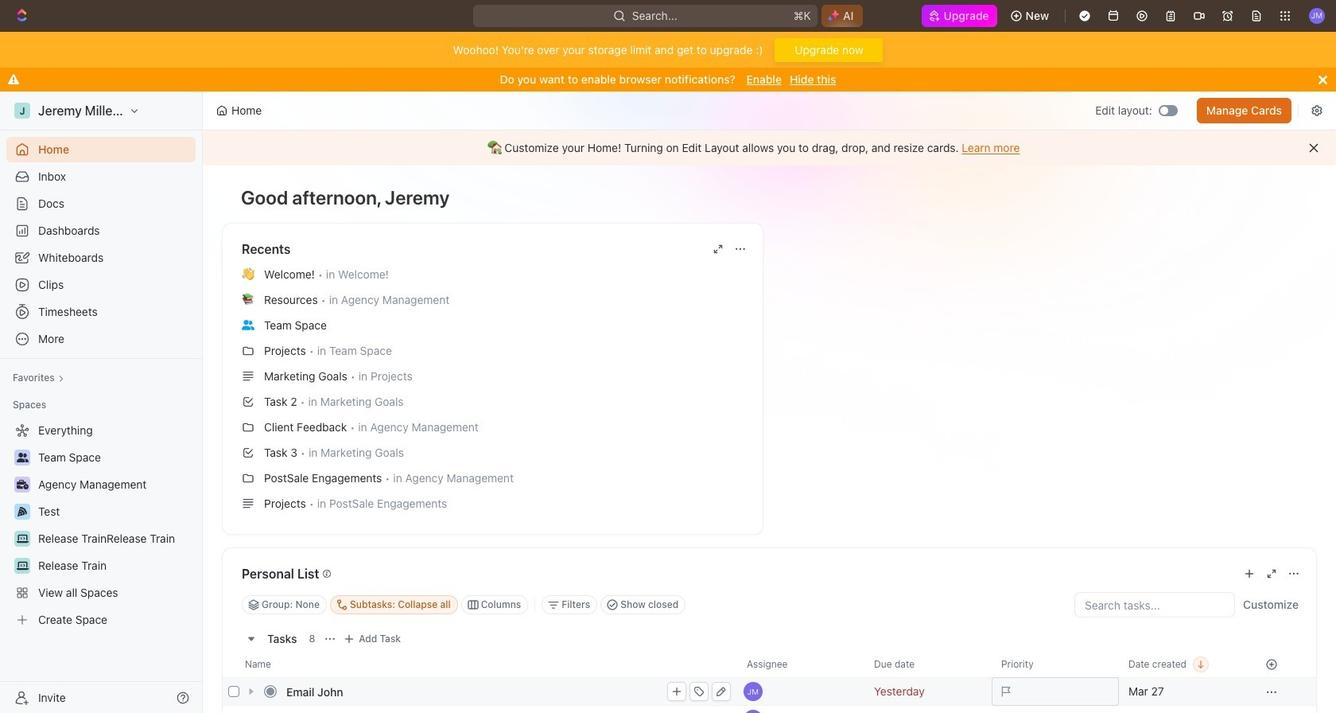 Task type: describe. For each thing, give the bounding box(es) containing it.
sidebar navigation
[[0, 92, 206, 713]]

1 laptop code image from the top
[[16, 534, 28, 544]]

pizza slice image
[[18, 507, 27, 516]]

tree inside sidebar navigation
[[6, 418, 196, 633]]



Task type: locate. For each thing, give the bounding box(es) containing it.
1 vertical spatial user group image
[[16, 453, 28, 462]]

jeremy miller's workspace, , element
[[14, 103, 30, 119]]

0 vertical spatial laptop code image
[[16, 534, 28, 544]]

1 vertical spatial laptop code image
[[16, 561, 28, 571]]

0 horizontal spatial user group image
[[16, 453, 28, 462]]

business time image
[[16, 480, 28, 489]]

user group image
[[242, 320, 255, 330], [16, 453, 28, 462]]

alert
[[203, 131, 1337, 166]]

tree
[[6, 418, 196, 633]]

laptop code image
[[16, 534, 28, 544], [16, 561, 28, 571]]

set priority image
[[992, 677, 1120, 706]]

0 vertical spatial user group image
[[242, 320, 255, 330]]

Search tasks... text field
[[1076, 593, 1235, 617]]

2 laptop code image from the top
[[16, 561, 28, 571]]

1 horizontal spatial user group image
[[242, 320, 255, 330]]



Task type: vqa. For each thing, say whether or not it's contained in the screenshot.
dialog
no



